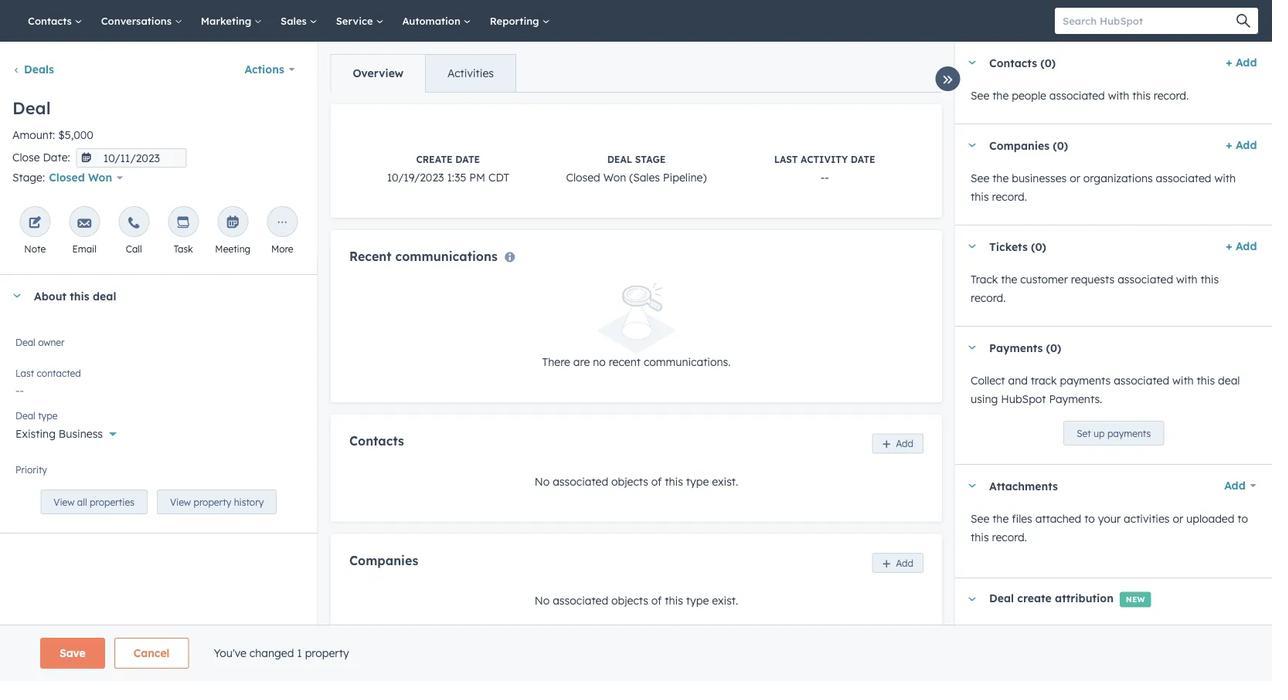 Task type: describe. For each thing, give the bounding box(es) containing it.
you've
[[214, 647, 247, 660]]

call image
[[127, 217, 141, 230]]

files
[[1012, 512, 1032, 526]]

last for last contacted
[[15, 368, 34, 379]]

about
[[34, 289, 66, 303]]

or inside see the files attached to your activities or uploaded to this record.
[[1172, 512, 1183, 526]]

with inside collect and track payments associated with this deal using hubspot payments.
[[1172, 374, 1194, 388]]

more image
[[275, 217, 289, 230]]

last for last activity date --
[[774, 154, 798, 165]]

exist. for contacts
[[712, 475, 738, 488]]

service
[[336, 14, 376, 27]]

meeting
[[215, 243, 251, 255]]

contacts (0)
[[989, 56, 1056, 69]]

type for companies
[[686, 594, 709, 608]]

$5,000
[[58, 128, 93, 142]]

cancel
[[134, 647, 170, 660]]

of for companies
[[651, 594, 662, 608]]

communications
[[395, 249, 497, 264]]

companies (0)
[[989, 139, 1068, 152]]

record. inside see the businesses or organizations associated with this record.
[[992, 190, 1027, 204]]

payments (0) button
[[955, 327, 1251, 369]]

see the businesses or organizations associated with this record.
[[970, 172, 1236, 204]]

date:
[[43, 151, 70, 164]]

date inside last activity date --
[[850, 154, 875, 165]]

+ add for this
[[1226, 240, 1257, 253]]

this inside dropdown button
[[70, 289, 89, 303]]

no associated objects of this type exist. for companies
[[534, 594, 738, 608]]

closed won button
[[45, 168, 133, 188]]

contacts for contacts (0)
[[989, 56, 1037, 69]]

owner for deal owner
[[38, 337, 65, 348]]

history
[[234, 497, 264, 508]]

add button
[[1214, 471, 1257, 502]]

about this deal
[[34, 289, 116, 303]]

the for customer
[[1001, 273, 1017, 286]]

deal create attribution
[[989, 592, 1113, 605]]

contacts.
[[1029, 663, 1076, 677]]

service link
[[327, 0, 393, 42]]

email
[[72, 243, 97, 255]]

pm
[[469, 171, 485, 184]]

note
[[24, 243, 46, 255]]

to left your
[[1084, 512, 1095, 526]]

customer
[[1020, 273, 1068, 286]]

exist. for companies
[[712, 594, 738, 608]]

+ add button for see the people associated with this record.
[[1226, 53, 1257, 72]]

there
[[542, 356, 570, 369]]

2 - from the left
[[824, 171, 829, 184]]

set up payments link
[[1063, 421, 1164, 446]]

deal for deal create attribution
[[989, 592, 1014, 605]]

save
[[60, 647, 86, 660]]

see the files attached to your activities or uploaded to this record.
[[970, 512, 1248, 545]]

marketing link
[[192, 0, 271, 42]]

create date 10/19/2023 1:35 pm cdt
[[387, 154, 509, 184]]

option
[[65, 470, 98, 484]]

associated inside collect and track payments associated with this deal using hubspot payments.
[[1114, 374, 1169, 388]]

attribute
[[970, 626, 1016, 640]]

attachments
[[989, 479, 1058, 493]]

add inside popup button
[[1224, 479, 1245, 493]]

track
[[1031, 374, 1057, 388]]

up
[[1093, 428, 1105, 439]]

no for contacts
[[534, 475, 549, 488]]

cancel button
[[114, 638, 189, 669]]

to right uploaded
[[1237, 512, 1248, 526]]

creation
[[1044, 626, 1085, 640]]

select an option
[[15, 470, 98, 484]]

(0) for companies (0)
[[1053, 139, 1068, 152]]

for
[[1139, 645, 1154, 658]]

close
[[12, 151, 40, 164]]

see for see the people associated with this record.
[[970, 89, 989, 102]]

about this deal button
[[0, 275, 302, 317]]

(0) for payments (0)
[[1046, 341, 1061, 355]]

+ for with
[[1226, 138, 1232, 152]]

this inside track the customer requests associated with this record.
[[1200, 273, 1219, 286]]

uploaded
[[1186, 512, 1234, 526]]

no owner
[[15, 343, 65, 356]]

set up payments
[[1076, 428, 1151, 439]]

associated inside track the customer requests associated with this record.
[[1117, 273, 1173, 286]]

0 vertical spatial type
[[38, 410, 58, 422]]

payments
[[989, 341, 1043, 355]]

conversations link
[[92, 0, 192, 42]]

record. inside track the customer requests associated with this record.
[[970, 291, 1006, 305]]

deals
[[24, 63, 54, 76]]

won inside closed won popup button
[[88, 171, 112, 184]]

tickets (0)
[[989, 240, 1046, 253]]

+ for record.
[[1226, 56, 1232, 69]]

only
[[1066, 645, 1087, 658]]

collect and track payments associated with this deal using hubspot payments.
[[970, 374, 1240, 406]]

deal for deal
[[12, 97, 51, 119]]

contacts link
[[19, 0, 92, 42]]

payments (0)
[[989, 341, 1061, 355]]

caret image inside attachments dropdown button
[[967, 484, 977, 488]]

hubspot
[[1001, 393, 1046, 406]]

task image
[[176, 217, 190, 230]]

actions
[[245, 63, 284, 76]]

Search HubSpot search field
[[1055, 8, 1244, 34]]

marketing
[[201, 14, 254, 27]]

view all properties
[[54, 497, 134, 508]]

existing business button
[[15, 419, 302, 445]]

no
[[593, 356, 605, 369]]

last contacted
[[15, 368, 81, 379]]

note image
[[28, 217, 42, 230]]

contacts (0) button
[[955, 42, 1220, 83]]

1 horizontal spatial property
[[305, 647, 349, 660]]

deals link
[[12, 63, 54, 76]]

overview
[[353, 66, 404, 80]]

overview link
[[331, 55, 425, 92]]

attachments button
[[955, 465, 1208, 507]]

attached
[[1035, 512, 1081, 526]]

caret image
[[967, 346, 977, 350]]

last activity date --
[[774, 154, 875, 184]]

date inside create date 10/19/2023 1:35 pm cdt
[[455, 154, 480, 165]]

attribute deal creation to marketing activities. attribution data is only available for deals with associated contacts.
[[970, 626, 1208, 677]]

pipeline)
[[663, 171, 706, 184]]

won inside deal stage closed won (sales pipeline)
[[603, 171, 626, 184]]

(0) for contacts (0)
[[1040, 56, 1056, 69]]

save button
[[40, 638, 105, 669]]

activities link
[[425, 55, 516, 92]]

tickets
[[989, 240, 1027, 253]]

caret image for tickets
[[967, 245, 977, 248]]

there are no recent communications.
[[542, 356, 730, 369]]

see the people associated with this record.
[[970, 89, 1189, 102]]

activities
[[448, 66, 494, 80]]

sales
[[281, 14, 310, 27]]

communications.
[[643, 356, 730, 369]]

deal stage closed won (sales pipeline)
[[566, 154, 706, 184]]



Task type: vqa. For each thing, say whether or not it's contained in the screenshot.


Task type: locate. For each thing, give the bounding box(es) containing it.
+ add
[[1226, 56, 1257, 69], [1226, 138, 1257, 152], [1226, 240, 1257, 253]]

2 objects from the top
[[611, 594, 648, 608]]

this inside see the businesses or organizations associated with this record.
[[970, 190, 989, 204]]

(0) right 'tickets'
[[1031, 240, 1046, 253]]

owner
[[38, 337, 65, 348], [34, 343, 65, 356]]

associated inside see the businesses or organizations associated with this record.
[[1156, 172, 1211, 185]]

caret image up the attribute
[[967, 598, 977, 602]]

deal for deal type
[[15, 410, 35, 422]]

closed down date: in the left of the page
[[49, 171, 85, 184]]

view for view property history
[[170, 497, 191, 508]]

automation link
[[393, 0, 481, 42]]

Last contacted text field
[[15, 377, 302, 401]]

1 vertical spatial or
[[1172, 512, 1183, 526]]

activities
[[1124, 512, 1169, 526]]

the for people
[[992, 89, 1009, 102]]

1 vertical spatial add button
[[872, 553, 923, 573]]

the inside track the customer requests associated with this record.
[[1001, 273, 1017, 286]]

1 horizontal spatial or
[[1172, 512, 1183, 526]]

see for see the businesses or organizations associated with this record.
[[970, 172, 989, 185]]

the inside see the businesses or organizations associated with this record.
[[992, 172, 1009, 185]]

owner inside popup button
[[34, 343, 65, 356]]

+
[[1226, 56, 1232, 69], [1226, 138, 1232, 152], [1226, 240, 1232, 253]]

(0) up 'people'
[[1040, 56, 1056, 69]]

track
[[970, 273, 998, 286]]

0 horizontal spatial deal
[[93, 289, 116, 303]]

2 vertical spatial + add
[[1226, 240, 1257, 253]]

recent communications
[[349, 249, 497, 264]]

caret image inside companies (0) dropdown button
[[967, 143, 977, 147]]

1 vertical spatial payments
[[1107, 428, 1151, 439]]

0 vertical spatial see
[[970, 89, 989, 102]]

deal type
[[15, 410, 58, 422]]

tickets (0) button
[[955, 226, 1220, 267]]

the left files on the bottom right
[[992, 512, 1009, 526]]

property right 1
[[305, 647, 349, 660]]

businesses
[[1012, 172, 1066, 185]]

people
[[1012, 89, 1046, 102]]

0 vertical spatial or
[[1070, 172, 1080, 185]]

record.
[[1153, 89, 1189, 102], [992, 190, 1027, 204], [970, 291, 1006, 305], [992, 531, 1027, 545]]

1 horizontal spatial won
[[603, 171, 626, 184]]

caret image inside contacts (0) dropdown button
[[967, 61, 977, 65]]

1 horizontal spatial companies
[[989, 139, 1049, 152]]

MM/DD/YYYY text field
[[76, 148, 187, 168]]

collect
[[970, 374, 1005, 388]]

1 vertical spatial +
[[1226, 138, 1232, 152]]

deal inside attribute deal creation to marketing activities. attribution data is only available for deals with associated contacts.
[[1019, 626, 1041, 640]]

2 see from the top
[[970, 172, 989, 185]]

more
[[271, 243, 293, 255]]

deal inside collect and track payments associated with this deal using hubspot payments.
[[1218, 374, 1240, 388]]

of for contacts
[[651, 475, 662, 488]]

activities.
[[1157, 626, 1206, 640]]

actions button
[[235, 54, 305, 85]]

create
[[1017, 592, 1051, 605]]

type for contacts
[[686, 475, 709, 488]]

no owner button
[[15, 334, 302, 360]]

0 horizontal spatial contacts
[[28, 14, 75, 27]]

2 won from the left
[[88, 171, 112, 184]]

caret image left "attachments"
[[967, 484, 977, 488]]

0 horizontal spatial view
[[54, 497, 75, 508]]

0 vertical spatial +
[[1226, 56, 1232, 69]]

the left businesses
[[992, 172, 1009, 185]]

menu
[[926, 0, 1254, 6]]

1 vertical spatial no associated objects of this type exist.
[[534, 594, 738, 608]]

the for businesses
[[992, 172, 1009, 185]]

this inside see the files attached to your activities or uploaded to this record.
[[970, 531, 989, 545]]

0 vertical spatial of
[[651, 475, 662, 488]]

contacts for contacts link
[[28, 14, 75, 27]]

priority
[[15, 464, 47, 476]]

(0)
[[1040, 56, 1056, 69], [1053, 139, 1068, 152], [1031, 240, 1046, 253], [1046, 341, 1061, 355]]

the right the track
[[1001, 273, 1017, 286]]

0 vertical spatial last
[[774, 154, 798, 165]]

or right activities
[[1172, 512, 1183, 526]]

0 horizontal spatial closed
[[49, 171, 85, 184]]

0 vertical spatial no associated objects of this type exist.
[[534, 475, 738, 488]]

1 vertical spatial no
[[534, 475, 549, 488]]

0 horizontal spatial won
[[88, 171, 112, 184]]

0 horizontal spatial property
[[194, 497, 231, 508]]

1 vertical spatial see
[[970, 172, 989, 185]]

you've changed 1 property
[[214, 647, 349, 660]]

view property history link
[[157, 490, 277, 515]]

+ add button for see the businesses or organizations associated with this record.
[[1226, 136, 1257, 155]]

add button for companies
[[872, 553, 923, 573]]

2 + add button from the top
[[1226, 136, 1257, 155]]

view down select an option popup button
[[170, 497, 191, 508]]

2 add button from the top
[[872, 553, 923, 573]]

deal for deal stage closed won (sales pipeline)
[[607, 154, 632, 165]]

0 vertical spatial companies
[[989, 139, 1049, 152]]

3 see from the top
[[970, 512, 989, 526]]

no for companies
[[534, 594, 549, 608]]

or down companies (0) dropdown button
[[1070, 172, 1080, 185]]

track the customer requests associated with this record.
[[970, 273, 1219, 305]]

are
[[573, 356, 590, 369]]

deal up last contacted
[[15, 337, 35, 348]]

see left files on the bottom right
[[970, 512, 989, 526]]

the for files
[[992, 512, 1009, 526]]

3 + from the top
[[1226, 240, 1232, 253]]

0 vertical spatial no
[[15, 343, 31, 356]]

business
[[59, 428, 103, 441]]

last down no owner
[[15, 368, 34, 379]]

the inside see the files attached to your activities or uploaded to this record.
[[992, 512, 1009, 526]]

caret image for companies
[[967, 143, 977, 147]]

objects for companies
[[611, 594, 648, 608]]

won down mm/dd/yyyy text box
[[88, 171, 112, 184]]

(0) up businesses
[[1053, 139, 1068, 152]]

payments inside collect and track payments associated with this deal using hubspot payments.
[[1060, 374, 1110, 388]]

1 objects from the top
[[611, 475, 648, 488]]

see inside see the businesses or organizations associated with this record.
[[970, 172, 989, 185]]

deal up existing on the left of page
[[15, 410, 35, 422]]

no associated objects of this type exist. for contacts
[[534, 475, 738, 488]]

1 + add button from the top
[[1226, 53, 1257, 72]]

stage:
[[12, 171, 45, 184]]

caret image for contacts
[[967, 61, 977, 65]]

caret image inside tickets (0) dropdown button
[[967, 245, 977, 248]]

companies for companies
[[349, 553, 418, 568]]

select an option button
[[15, 462, 302, 487]]

date right activity
[[850, 154, 875, 165]]

0 vertical spatial exist.
[[712, 475, 738, 488]]

sales link
[[271, 0, 327, 42]]

deal left stage
[[607, 154, 632, 165]]

2 view from the left
[[170, 497, 191, 508]]

+ add button
[[1226, 53, 1257, 72], [1226, 136, 1257, 155], [1226, 237, 1257, 256]]

1 closed from the left
[[566, 171, 600, 184]]

deal inside deal stage closed won (sales pipeline)
[[607, 154, 632, 165]]

deal up amount
[[12, 97, 51, 119]]

property left history
[[194, 497, 231, 508]]

with inside see the businesses or organizations associated with this record.
[[1214, 172, 1236, 185]]

2 no associated objects of this type exist. from the top
[[534, 594, 738, 608]]

closed inside popup button
[[49, 171, 85, 184]]

this inside collect and track payments associated with this deal using hubspot payments.
[[1197, 374, 1215, 388]]

of
[[651, 475, 662, 488], [651, 594, 662, 608]]

objects
[[611, 475, 648, 488], [611, 594, 648, 608]]

2 vertical spatial no
[[534, 594, 549, 608]]

1 horizontal spatial view
[[170, 497, 191, 508]]

2 date from the left
[[850, 154, 875, 165]]

caret image inside about this deal dropdown button
[[12, 294, 22, 298]]

1:35
[[447, 171, 466, 184]]

meeting image
[[226, 217, 240, 230]]

caret image left "companies (0)"
[[967, 143, 977, 147]]

caret image for about
[[12, 294, 22, 298]]

1 + add from the top
[[1226, 56, 1257, 69]]

0 vertical spatial + add button
[[1226, 53, 1257, 72]]

companies inside dropdown button
[[989, 139, 1049, 152]]

date up pm
[[455, 154, 480, 165]]

deal
[[93, 289, 116, 303], [1218, 374, 1240, 388], [1019, 626, 1041, 640]]

+ add for record.
[[1226, 56, 1257, 69]]

2 vertical spatial contacts
[[349, 434, 404, 449]]

the left 'people'
[[992, 89, 1009, 102]]

0 vertical spatial deal
[[93, 289, 116, 303]]

search image
[[1237, 14, 1251, 28]]

cdt
[[488, 171, 509, 184]]

view property history
[[170, 497, 264, 508]]

to up available
[[1088, 626, 1099, 640]]

0 horizontal spatial last
[[15, 368, 34, 379]]

see for see the files attached to your activities or uploaded to this record.
[[970, 512, 989, 526]]

deal for deal owner
[[15, 337, 35, 348]]

with inside attribute deal creation to marketing activities. attribution data is only available for deals with associated contacts.
[[1187, 645, 1208, 658]]

companies
[[989, 139, 1049, 152], [349, 553, 418, 568]]

no inside popup button
[[15, 343, 31, 356]]

see inside see the files attached to your activities or uploaded to this record.
[[970, 512, 989, 526]]

1 horizontal spatial last
[[774, 154, 798, 165]]

select
[[15, 470, 46, 484]]

contacts inside dropdown button
[[989, 56, 1037, 69]]

objects for contacts
[[611, 475, 648, 488]]

requests
[[1071, 273, 1114, 286]]

1 view from the left
[[54, 497, 75, 508]]

3 + add from the top
[[1226, 240, 1257, 253]]

view left all
[[54, 497, 75, 508]]

marketing
[[1102, 626, 1154, 640]]

2 vertical spatial type
[[686, 594, 709, 608]]

deals
[[1157, 645, 1184, 658]]

1 + from the top
[[1226, 56, 1232, 69]]

1 won from the left
[[603, 171, 626, 184]]

changed
[[250, 647, 294, 660]]

1 of from the top
[[651, 475, 662, 488]]

payments.
[[1049, 393, 1102, 406]]

2 exist. from the top
[[712, 594, 738, 608]]

1 vertical spatial deal
[[1218, 374, 1240, 388]]

1 add button from the top
[[872, 434, 923, 454]]

3 + add button from the top
[[1226, 237, 1257, 256]]

2 of from the top
[[651, 594, 662, 608]]

0 horizontal spatial or
[[1070, 172, 1080, 185]]

0 vertical spatial contacts
[[28, 14, 75, 27]]

1 no associated objects of this type exist. from the top
[[534, 475, 738, 488]]

1 horizontal spatial date
[[850, 154, 875, 165]]

0 horizontal spatial date
[[455, 154, 480, 165]]

2 vertical spatial deal
[[1019, 626, 1041, 640]]

task
[[174, 243, 193, 255]]

see left 'people'
[[970, 89, 989, 102]]

1 vertical spatial companies
[[349, 553, 418, 568]]

-
[[820, 171, 824, 184], [824, 171, 829, 184]]

caret image
[[967, 61, 977, 65], [967, 143, 977, 147], [967, 245, 977, 248], [12, 294, 22, 298], [967, 484, 977, 488], [967, 598, 977, 602]]

search button
[[1229, 8, 1258, 34]]

with inside track the customer requests associated with this record.
[[1176, 273, 1197, 286]]

automation
[[402, 14, 464, 27]]

an
[[49, 470, 62, 484]]

1 vertical spatial last
[[15, 368, 34, 379]]

closed won
[[49, 171, 112, 184]]

reporting
[[490, 14, 542, 27]]

+ for this
[[1226, 240, 1232, 253]]

(0) for tickets (0)
[[1031, 240, 1046, 253]]

record. inside see the files attached to your activities or uploaded to this record.
[[992, 531, 1027, 545]]

caret image left about at the left top
[[12, 294, 22, 298]]

caret image up the track
[[967, 245, 977, 248]]

view for view all properties
[[54, 497, 75, 508]]

deal inside dropdown button
[[93, 289, 116, 303]]

1 horizontal spatial contacts
[[349, 434, 404, 449]]

2 + from the top
[[1226, 138, 1232, 152]]

companies (0) button
[[955, 124, 1220, 166]]

0 vertical spatial add button
[[872, 434, 923, 454]]

payments
[[1060, 374, 1110, 388], [1107, 428, 1151, 439]]

navigation containing overview
[[330, 54, 516, 93]]

email image
[[77, 217, 91, 230]]

or
[[1070, 172, 1080, 185], [1172, 512, 1183, 526]]

last left activity
[[774, 154, 798, 165]]

this
[[1132, 89, 1150, 102], [970, 190, 989, 204], [1200, 273, 1219, 286], [70, 289, 89, 303], [1197, 374, 1215, 388], [665, 475, 683, 488], [970, 531, 989, 545], [665, 594, 683, 608]]

1 exist. from the top
[[712, 475, 738, 488]]

1 horizontal spatial closed
[[566, 171, 600, 184]]

and
[[1008, 374, 1028, 388]]

create
[[416, 154, 452, 165]]

owner for no owner
[[34, 343, 65, 356]]

deal left create
[[989, 592, 1014, 605]]

or inside see the businesses or organizations associated with this record.
[[1070, 172, 1080, 185]]

last inside last activity date --
[[774, 154, 798, 165]]

2 horizontal spatial contacts
[[989, 56, 1037, 69]]

1 vertical spatial + add button
[[1226, 136, 1257, 155]]

2 vertical spatial +
[[1226, 240, 1232, 253]]

view
[[54, 497, 75, 508], [170, 497, 191, 508]]

closed
[[566, 171, 600, 184], [49, 171, 85, 184]]

0 vertical spatial payments
[[1060, 374, 1110, 388]]

2 closed from the left
[[49, 171, 85, 184]]

+ add for with
[[1226, 138, 1257, 152]]

caret image left contacts (0)
[[967, 61, 977, 65]]

2 horizontal spatial deal
[[1218, 374, 1240, 388]]

2 vertical spatial + add button
[[1226, 237, 1257, 256]]

1 horizontal spatial deal
[[1019, 626, 1041, 640]]

amount : $5,000
[[12, 128, 93, 142]]

to
[[1084, 512, 1095, 526], [1237, 512, 1248, 526], [1088, 626, 1099, 640]]

0 vertical spatial objects
[[611, 475, 648, 488]]

0 vertical spatial + add
[[1226, 56, 1257, 69]]

1 vertical spatial objects
[[611, 594, 648, 608]]

1 vertical spatial type
[[686, 475, 709, 488]]

1 vertical spatial contacts
[[989, 56, 1037, 69]]

1 date from the left
[[455, 154, 480, 165]]

0 vertical spatial property
[[194, 497, 231, 508]]

attribution
[[1055, 592, 1113, 605]]

(0) up track
[[1046, 341, 1061, 355]]

payments right 'up'
[[1107, 428, 1151, 439]]

add button for contacts
[[872, 434, 923, 454]]

your
[[1098, 512, 1121, 526]]

2 vertical spatial see
[[970, 512, 989, 526]]

1 - from the left
[[820, 171, 824, 184]]

type
[[38, 410, 58, 422], [686, 475, 709, 488], [686, 594, 709, 608]]

1 vertical spatial exist.
[[712, 594, 738, 608]]

associated inside attribute deal creation to marketing activities. attribution data is only available for deals with associated contacts.
[[970, 663, 1026, 677]]

won left (sales
[[603, 171, 626, 184]]

contacted
[[37, 368, 81, 379]]

recent
[[608, 356, 640, 369]]

conversations
[[101, 14, 175, 27]]

1 vertical spatial of
[[651, 594, 662, 608]]

1 vertical spatial + add
[[1226, 138, 1257, 152]]

see down "companies (0)"
[[970, 172, 989, 185]]

1 vertical spatial property
[[305, 647, 349, 660]]

closed inside deal stage closed won (sales pipeline)
[[566, 171, 600, 184]]

1 see from the top
[[970, 89, 989, 102]]

data
[[1028, 645, 1052, 658]]

to inside attribute deal creation to marketing activities. attribution data is only available for deals with associated contacts.
[[1088, 626, 1099, 640]]

closed left (sales
[[566, 171, 600, 184]]

+ add button for track the customer requests associated with this record.
[[1226, 237, 1257, 256]]

payments up payments.
[[1060, 374, 1110, 388]]

deal
[[12, 97, 51, 119], [607, 154, 632, 165], [15, 337, 35, 348], [15, 410, 35, 422], [989, 592, 1014, 605]]

0 horizontal spatial companies
[[349, 553, 418, 568]]

companies for companies (0)
[[989, 139, 1049, 152]]

reporting link
[[481, 0, 559, 42]]

call
[[126, 243, 142, 255]]

navigation
[[330, 54, 516, 93]]

2 + add from the top
[[1226, 138, 1257, 152]]

10/19/2023
[[387, 171, 444, 184]]



